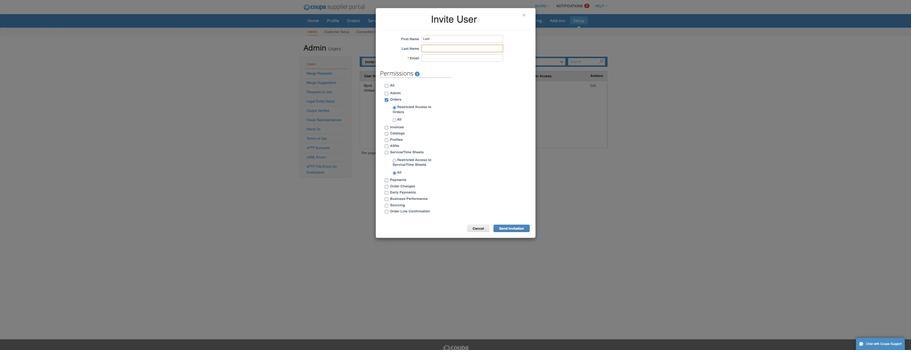 Task type: vqa. For each thing, say whether or not it's contained in the screenshot.
Add icon
no



Task type: locate. For each thing, give the bounding box(es) containing it.
remit-
[[307, 127, 317, 131]]

service/time sheets up the restricted access to service/time sheets
[[390, 150, 424, 154]]

1 horizontal spatial coupa supplier portal image
[[442, 345, 469, 351]]

last
[[402, 47, 409, 51]]

errors left the (to
[[322, 165, 332, 169]]

1 vertical spatial all
[[396, 118, 402, 122]]

2 vertical spatial service/time
[[393, 163, 414, 167]]

merge down users link at top left
[[307, 71, 317, 75]]

1 vertical spatial merge
[[307, 81, 317, 85]]

to inside restricted access to orders
[[428, 105, 431, 109]]

None radio
[[393, 106, 396, 110], [393, 159, 396, 163], [393, 172, 396, 175], [393, 106, 396, 110], [393, 159, 396, 163], [393, 172, 396, 175]]

sicritbjordd@gmail.com
[[391, 84, 427, 88]]

search image
[[599, 59, 604, 64]]

users down customer setup link
[[328, 46, 341, 52]]

customer
[[324, 30, 340, 34], [523, 74, 539, 78]]

None checkbox
[[385, 84, 388, 88], [385, 98, 388, 102], [385, 132, 388, 136], [385, 139, 388, 142], [385, 179, 388, 182], [385, 210, 388, 214], [385, 84, 388, 88], [385, 98, 388, 102], [385, 132, 388, 136], [385, 139, 388, 142], [385, 179, 388, 182], [385, 210, 388, 214]]

None text field
[[422, 54, 503, 62]]

to for restricted access to orders
[[428, 105, 431, 109]]

requests to join
[[307, 90, 333, 94]]

profiles
[[390, 138, 403, 142]]

asns
[[390, 144, 399, 148]]

2 vertical spatial all
[[396, 171, 402, 175]]

name up "bjord umlaut"
[[373, 74, 382, 78]]

0 horizontal spatial sourcing
[[390, 203, 405, 207]]

0 vertical spatial sheets
[[393, 18, 406, 23]]

order left line
[[390, 210, 400, 214]]

1 order from the top
[[390, 184, 400, 188]]

0 horizontal spatial coupa supplier portal image
[[300, 1, 368, 14]]

restricted for service/time
[[397, 158, 414, 162]]

business down early
[[390, 197, 406, 201]]

restricted inside the restricted access to service/time sheets
[[397, 158, 414, 162]]

add-ons link
[[547, 17, 569, 25]]

1 vertical spatial orders
[[390, 97, 402, 101]]

order
[[390, 184, 400, 188], [390, 210, 400, 214]]

admin down admin link
[[304, 43, 326, 53]]

business right catalogs link
[[476, 18, 493, 23]]

user up user name
[[375, 60, 383, 64]]

sheets up the restricted access to service/time sheets
[[413, 150, 424, 154]]

invite user
[[431, 14, 477, 25], [365, 60, 383, 64]]

first name
[[401, 37, 419, 41]]

all down restricted access to orders
[[396, 118, 402, 122]]

first
[[401, 37, 409, 41]]

coupa
[[307, 109, 317, 113], [881, 343, 890, 346]]

of
[[317, 137, 320, 141]]

sicritbjordd@gmail.com link
[[391, 84, 427, 88]]

service/time inside the restricted access to service/time sheets
[[393, 163, 414, 167]]

1 vertical spatial performance
[[407, 197, 428, 201]]

1 horizontal spatial coupa
[[881, 343, 890, 346]]

0 horizontal spatial coupa
[[307, 109, 317, 113]]

1 vertical spatial service/time
[[390, 150, 412, 154]]

payments down the changes
[[400, 191, 416, 195]]

chat with coupa support
[[866, 343, 902, 346]]

invite user up first name text field
[[431, 14, 477, 25]]

sftp for sftp accounts
[[307, 146, 315, 150]]

setup down orders "link"
[[340, 30, 350, 34]]

name inside user name button
[[373, 74, 382, 78]]

restricted access to service/time sheets
[[393, 158, 431, 167]]

0 horizontal spatial invite
[[365, 60, 374, 64]]

setup link
[[570, 17, 588, 25]]

order for order changes
[[390, 184, 400, 188]]

service/time sheets link
[[365, 17, 409, 25]]

errors inside sftp file errors (to customers)
[[322, 165, 332, 169]]

Last Name text field
[[422, 45, 503, 52]]

1 vertical spatial business performance
[[390, 197, 428, 201]]

×
[[523, 11, 526, 18]]

1 vertical spatial invite user
[[365, 60, 383, 64]]

to
[[322, 90, 325, 94], [428, 105, 431, 109], [428, 158, 431, 162]]

2 vertical spatial user
[[364, 74, 372, 78]]

customer for customer access
[[523, 74, 539, 78]]

name for last name
[[410, 47, 419, 51]]

terms of use link
[[307, 137, 327, 141]]

1 vertical spatial restricted
[[397, 158, 414, 162]]

1 vertical spatial order
[[390, 210, 400, 214]]

business
[[476, 18, 493, 23], [390, 197, 406, 201]]

0 vertical spatial errors
[[316, 155, 326, 159]]

1 vertical spatial users
[[307, 62, 316, 66]]

service/time up connection requests in the left top of the page
[[368, 18, 392, 23]]

0 vertical spatial customer
[[324, 30, 340, 34]]

representatives
[[317, 118, 342, 122]]

0 vertical spatial name
[[410, 37, 419, 41]]

errors down the accounts
[[316, 155, 326, 159]]

0 vertical spatial access
[[540, 74, 552, 78]]

name right first
[[410, 37, 419, 41]]

fiscal
[[307, 118, 316, 122]]

restricted inside restricted access to orders
[[397, 105, 414, 109]]

access inside the restricted access to service/time sheets
[[415, 158, 427, 162]]

email up sicritbjordd@gmail.com link
[[391, 74, 400, 78]]

requests
[[375, 30, 390, 34], [317, 71, 332, 75], [307, 90, 321, 94]]

1 vertical spatial catalogs
[[390, 132, 405, 136]]

setup down join
[[326, 99, 335, 103]]

coupa up the fiscal at top left
[[307, 109, 317, 113]]

2 vertical spatial to
[[428, 158, 431, 162]]

0 vertical spatial email
[[410, 56, 419, 60]]

to inside the restricted access to service/time sheets
[[428, 158, 431, 162]]

0 vertical spatial coupa
[[307, 109, 317, 113]]

0 horizontal spatial customer
[[324, 30, 340, 34]]

payments up "order changes"
[[390, 178, 407, 182]]

admin
[[308, 30, 318, 34], [304, 43, 326, 53], [390, 91, 401, 95]]

1 vertical spatial coupa supplier portal image
[[442, 345, 469, 351]]

1 horizontal spatial performance
[[494, 18, 518, 23]]

setup right ons
[[574, 18, 584, 23]]

1 horizontal spatial invoices
[[429, 18, 444, 23]]

1 horizontal spatial users
[[328, 46, 341, 52]]

1 vertical spatial customer
[[523, 74, 539, 78]]

1 sftp from the top
[[307, 146, 315, 150]]

restricted
[[397, 105, 414, 109], [397, 158, 414, 162]]

line
[[401, 210, 408, 214]]

10
[[385, 152, 389, 156]]

1 vertical spatial invoices
[[390, 125, 404, 129]]

sourcing right ×
[[526, 18, 542, 23]]

requests down service/time sheets link on the left top of page
[[375, 30, 390, 34]]

0 vertical spatial invite user
[[431, 14, 477, 25]]

sftp inside sftp file errors (to customers)
[[307, 165, 315, 169]]

service/time sheets up connection requests in the left top of the page
[[368, 18, 406, 23]]

2 horizontal spatial setup
[[574, 18, 584, 23]]

sourcing up line
[[390, 203, 405, 207]]

10 button
[[383, 151, 390, 156]]

0 vertical spatial user
[[457, 14, 477, 25]]

restricted for orders
[[397, 105, 414, 109]]

sheets up first
[[393, 18, 406, 23]]

catalogs up first name text field
[[452, 18, 468, 23]]

invite
[[431, 14, 454, 25], [365, 60, 374, 64]]

invite user up user name
[[365, 60, 383, 64]]

1 horizontal spatial setup
[[340, 30, 350, 34]]

performance left × button at top right
[[494, 18, 518, 23]]

coupa supplier portal image
[[300, 1, 368, 14], [442, 345, 469, 351]]

invitation
[[509, 227, 524, 231]]

orders inside "link"
[[347, 18, 360, 23]]

1 merge from the top
[[307, 71, 317, 75]]

merge down 'merge requests' link
[[307, 81, 317, 85]]

performance up the confirmation
[[407, 197, 428, 201]]

restricted down sicritbjordd@gmail.com
[[397, 105, 414, 109]]

name right last
[[410, 47, 419, 51]]

1 vertical spatial coupa
[[881, 343, 890, 346]]

errors
[[316, 155, 326, 159], [322, 165, 332, 169]]

2 vertical spatial name
[[373, 74, 382, 78]]

0 horizontal spatial performance
[[407, 197, 428, 201]]

2 vertical spatial access
[[415, 158, 427, 162]]

10 | 15
[[385, 152, 396, 156]]

order up early
[[390, 184, 400, 188]]

last name
[[402, 47, 419, 51]]

sftp for sftp file errors (to customers)
[[307, 165, 315, 169]]

to
[[317, 127, 321, 131]]

users up 'merge requests' link
[[307, 62, 316, 66]]

0 horizontal spatial invoices
[[390, 125, 404, 129]]

send
[[499, 227, 508, 231]]

1 vertical spatial sheets
[[413, 150, 424, 154]]

* email
[[408, 56, 419, 60]]

sftp up the customers)
[[307, 165, 315, 169]]

restricted down 15 button
[[397, 158, 414, 162]]

0 vertical spatial to
[[322, 90, 325, 94]]

admin link
[[307, 29, 318, 36]]

0 vertical spatial business
[[476, 18, 493, 23]]

catalogs up profiles
[[390, 132, 405, 136]]

chat with coupa support button
[[856, 338, 905, 351]]

0 horizontal spatial business
[[390, 197, 406, 201]]

2 merge from the top
[[307, 81, 317, 85]]

invoices up profiles
[[390, 125, 404, 129]]

admin down home link
[[308, 30, 318, 34]]

0 vertical spatial sourcing
[[526, 18, 542, 23]]

sourcing
[[526, 18, 542, 23], [390, 203, 405, 207]]

info image
[[415, 72, 420, 77]]

None checkbox
[[385, 92, 388, 95], [385, 126, 388, 130], [385, 145, 388, 148], [385, 151, 388, 155], [385, 185, 388, 189], [385, 192, 388, 195], [385, 198, 388, 201], [385, 204, 388, 208], [385, 92, 388, 95], [385, 126, 388, 130], [385, 145, 388, 148], [385, 151, 388, 155], [385, 185, 388, 189], [385, 192, 388, 195], [385, 198, 388, 201], [385, 204, 388, 208]]

coupa inside button
[[881, 343, 890, 346]]

1 vertical spatial access
[[415, 105, 427, 109]]

1 vertical spatial errors
[[322, 165, 332, 169]]

0 vertical spatial order
[[390, 184, 400, 188]]

2 order from the top
[[390, 210, 400, 214]]

requests for merge requests
[[317, 71, 332, 75]]

1 restricted from the top
[[397, 105, 414, 109]]

requests up suggestions
[[317, 71, 332, 75]]

2 vertical spatial setup
[[326, 99, 335, 103]]

1 horizontal spatial invite
[[431, 14, 454, 25]]

0 vertical spatial invoices
[[429, 18, 444, 23]]

service/time down asns
[[390, 150, 412, 154]]

profile link
[[324, 17, 343, 25]]

cxml
[[307, 155, 315, 159]]

name
[[410, 37, 419, 41], [410, 47, 419, 51], [373, 74, 382, 78]]

0 vertical spatial sftp
[[307, 146, 315, 150]]

1 horizontal spatial business performance
[[476, 18, 518, 23]]

email right "*" on the top left
[[410, 56, 419, 60]]

terms
[[307, 137, 316, 141]]

merge
[[307, 71, 317, 75], [307, 81, 317, 85]]

None radio
[[393, 119, 396, 122]]

sftp up cxml
[[307, 146, 315, 150]]

coupa right with
[[881, 343, 890, 346]]

user up first name text field
[[457, 14, 477, 25]]

access
[[540, 74, 552, 78], [415, 105, 427, 109], [415, 158, 427, 162]]

sheets up the changes
[[415, 163, 427, 167]]

0 horizontal spatial email
[[391, 74, 400, 78]]

0 vertical spatial admin
[[308, 30, 318, 34]]

customers)
[[307, 171, 325, 175]]

1 vertical spatial name
[[410, 47, 419, 51]]

service/time
[[368, 18, 392, 23], [390, 150, 412, 154], [393, 163, 414, 167]]

users
[[328, 46, 341, 52], [307, 62, 316, 66]]

access inside button
[[540, 74, 552, 78]]

0 horizontal spatial user
[[364, 74, 372, 78]]

0 vertical spatial catalogs
[[452, 18, 468, 23]]

service/time sheets
[[368, 18, 406, 23], [390, 150, 424, 154]]

× button
[[523, 11, 526, 18]]

1 vertical spatial business
[[390, 197, 406, 201]]

sheets
[[393, 18, 406, 23], [413, 150, 424, 154], [415, 163, 427, 167]]

status
[[435, 74, 446, 78]]

requests up legal
[[307, 90, 321, 94]]

0 horizontal spatial catalogs
[[390, 132, 405, 136]]

0 vertical spatial requests
[[375, 30, 390, 34]]

*
[[408, 56, 409, 60]]

1 vertical spatial to
[[428, 105, 431, 109]]

performance
[[494, 18, 518, 23], [407, 197, 428, 201]]

navigation containing per page
[[362, 151, 397, 157]]

1 horizontal spatial catalogs
[[452, 18, 468, 23]]

service/time down 15 button
[[393, 163, 414, 167]]

0 vertical spatial restricted
[[397, 105, 414, 109]]

merge requests
[[307, 71, 332, 75]]

0 vertical spatial merge
[[307, 71, 317, 75]]

user up bjord
[[364, 74, 372, 78]]

access inside restricted access to orders
[[415, 105, 427, 109]]

1 vertical spatial requests
[[317, 71, 332, 75]]

connection requests
[[356, 30, 390, 34]]

add-ons
[[550, 18, 566, 23]]

0 horizontal spatial setup
[[326, 99, 335, 103]]

0 horizontal spatial invite user
[[365, 60, 383, 64]]

2 vertical spatial requests
[[307, 90, 321, 94]]

0 horizontal spatial business performance
[[390, 197, 428, 201]]

0 vertical spatial performance
[[494, 18, 518, 23]]

1 vertical spatial sftp
[[307, 165, 315, 169]]

access for restricted access to service/time sheets
[[415, 158, 427, 162]]

bjord umlaut
[[364, 84, 375, 93]]

customer inside button
[[523, 74, 539, 78]]

1 vertical spatial setup
[[340, 30, 350, 34]]

0 vertical spatial users
[[328, 46, 341, 52]]

bjord
[[364, 84, 372, 88]]

per page
[[362, 151, 376, 155]]

navigation
[[362, 151, 397, 157]]

support
[[891, 343, 902, 346]]

sourcing link
[[523, 17, 546, 25]]

catalogs
[[452, 18, 468, 23], [390, 132, 405, 136]]

2 vertical spatial orders
[[393, 110, 404, 114]]

user
[[457, 14, 477, 25], [375, 60, 383, 64], [364, 74, 372, 78]]

admin down sicritbjordd@gmail.com link
[[390, 91, 401, 95]]

all
[[390, 84, 395, 88], [396, 118, 402, 122], [396, 171, 402, 175]]

2 vertical spatial sheets
[[415, 163, 427, 167]]

invoices inside 'link'
[[429, 18, 444, 23]]

0 vertical spatial coupa supplier portal image
[[300, 1, 368, 14]]

1 vertical spatial sourcing
[[390, 203, 405, 207]]

per
[[362, 151, 367, 155]]

2 restricted from the top
[[397, 158, 414, 162]]

all down 'email' button
[[390, 84, 395, 88]]

0 horizontal spatial users
[[307, 62, 316, 66]]

invoices left catalogs link
[[429, 18, 444, 23]]

2 sftp from the top
[[307, 165, 315, 169]]

orders
[[347, 18, 360, 23], [390, 97, 402, 101], [393, 110, 404, 114]]

1 vertical spatial user
[[375, 60, 383, 64]]

user name
[[364, 74, 382, 78]]

all up "order changes"
[[396, 171, 402, 175]]



Task type: describe. For each thing, give the bounding box(es) containing it.
1 vertical spatial email
[[391, 74, 400, 78]]

customer setup link
[[324, 29, 350, 36]]

merge suggestions link
[[307, 81, 337, 85]]

0 vertical spatial all
[[390, 84, 395, 88]]

customer for customer setup
[[324, 30, 340, 34]]

users link
[[307, 62, 316, 66]]

1 vertical spatial payments
[[400, 191, 416, 195]]

merge requests link
[[307, 71, 332, 75]]

cancel button
[[467, 225, 490, 232]]

send invitation
[[499, 227, 524, 231]]

terms of use
[[307, 137, 327, 141]]

remit-to
[[307, 127, 321, 131]]

changes
[[401, 184, 415, 188]]

permissions
[[380, 69, 415, 78]]

orders link
[[344, 17, 364, 25]]

admin users
[[304, 43, 341, 53]]

access for customer access
[[540, 74, 552, 78]]

name for user name
[[373, 74, 382, 78]]

umlaut
[[364, 89, 375, 93]]

with
[[874, 343, 880, 346]]

user inside button
[[364, 74, 372, 78]]

connection
[[356, 30, 374, 34]]

sheets inside the restricted access to service/time sheets
[[415, 163, 427, 167]]

chat
[[866, 343, 873, 346]]

to for restricted access to service/time sheets
[[428, 158, 431, 162]]

catalogs link
[[449, 17, 472, 25]]

cxml errors
[[307, 155, 326, 159]]

2 vertical spatial admin
[[390, 91, 401, 95]]

status button
[[435, 73, 446, 79]]

sheets inside service/time sheets link
[[393, 18, 406, 23]]

ons
[[559, 18, 566, 23]]

send invitation button
[[494, 225, 530, 232]]

0 vertical spatial setup
[[574, 18, 584, 23]]

fiscal representatives
[[307, 118, 342, 122]]

home link
[[304, 17, 323, 25]]

name for first name
[[410, 37, 419, 41]]

1 horizontal spatial user
[[375, 60, 383, 64]]

order for order line confirmation
[[390, 210, 400, 214]]

order line confirmation
[[390, 210, 430, 214]]

15 button
[[391, 151, 397, 156]]

confirmation
[[409, 210, 430, 214]]

2 horizontal spatial user
[[457, 14, 477, 25]]

use
[[321, 137, 327, 141]]

1 vertical spatial service/time sheets
[[390, 150, 424, 154]]

connection requests link
[[356, 29, 390, 36]]

coupa verified link
[[307, 109, 329, 113]]

cancel
[[473, 227, 484, 231]]

join
[[326, 90, 333, 94]]

early payments
[[390, 191, 416, 195]]

entity
[[316, 99, 325, 103]]

merge for merge requests
[[307, 71, 317, 75]]

home
[[308, 18, 319, 23]]

coupa verified
[[307, 109, 329, 113]]

customer setup
[[324, 30, 350, 34]]

0 vertical spatial invite
[[431, 14, 454, 25]]

(to
[[333, 165, 337, 169]]

all for restricted access to service/time sheets
[[396, 171, 402, 175]]

sftp accounts
[[307, 146, 330, 150]]

invite user link
[[362, 58, 387, 66]]

customer access button
[[523, 73, 552, 79]]

file
[[316, 165, 321, 169]]

order changes
[[390, 184, 415, 188]]

merge for merge suggestions
[[307, 81, 317, 85]]

1 horizontal spatial sourcing
[[526, 18, 542, 23]]

invoices link
[[426, 17, 448, 25]]

0 vertical spatial payments
[[390, 178, 407, 182]]

0 vertical spatial service/time sheets
[[368, 18, 406, 23]]

early
[[390, 191, 399, 195]]

Search text field
[[568, 58, 606, 66]]

sftp file errors (to customers) link
[[307, 165, 337, 175]]

user name button
[[364, 73, 382, 79]]

15
[[392, 152, 396, 156]]

verified
[[318, 109, 329, 113]]

edit
[[590, 84, 596, 88]]

all for restricted access to orders
[[396, 118, 402, 122]]

users inside admin users
[[328, 46, 341, 52]]

add-
[[550, 18, 559, 23]]

page
[[368, 151, 376, 155]]

1 horizontal spatial business
[[476, 18, 493, 23]]

1 horizontal spatial email
[[410, 56, 419, 60]]

remit-to link
[[307, 127, 321, 131]]

restricted access to orders
[[393, 105, 431, 114]]

0 vertical spatial service/time
[[368, 18, 392, 23]]

orders inside restricted access to orders
[[393, 110, 404, 114]]

profile
[[327, 18, 339, 23]]

legal entity setup link
[[307, 99, 335, 103]]

1 vertical spatial admin
[[304, 43, 326, 53]]

accounts
[[316, 146, 330, 150]]

|
[[390, 152, 391, 156]]

fiscal representatives link
[[307, 118, 342, 122]]

First Name text field
[[422, 35, 503, 43]]

legal entity setup
[[307, 99, 335, 103]]

suggestions
[[317, 81, 337, 85]]

email button
[[391, 73, 400, 79]]

sftp file errors (to customers)
[[307, 165, 337, 175]]

requests to join link
[[307, 90, 333, 94]]

access for restricted access to orders
[[415, 105, 427, 109]]

1 vertical spatial invite
[[365, 60, 374, 64]]

edit link
[[590, 84, 596, 88]]

legal
[[307, 99, 315, 103]]

requests for connection requests
[[375, 30, 390, 34]]

1 horizontal spatial invite user
[[431, 14, 477, 25]]



